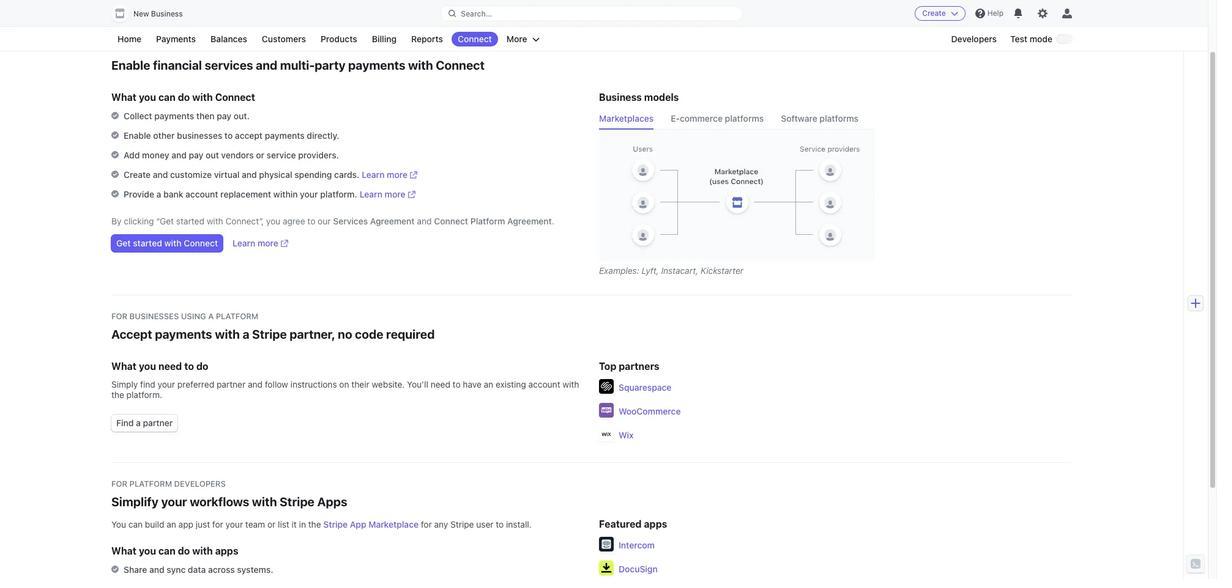 Task type: locate. For each thing, give the bounding box(es) containing it.
1 horizontal spatial for
[[421, 520, 432, 530]]

partner inside the find a partner "link"
[[143, 418, 173, 428]]

then
[[196, 111, 215, 121]]

platform. down cards.
[[320, 189, 357, 200]]

the up find
[[111, 390, 124, 400]]

your right find
[[158, 380, 175, 390]]

data
[[188, 565, 206, 575]]

0 horizontal spatial apps
[[215, 546, 238, 557]]

install.
[[506, 520, 532, 530]]

1 vertical spatial for
[[111, 312, 127, 321]]

learn more for create and customize virtual and physical spending cards.
[[362, 170, 408, 180]]

pay left the out.
[[217, 111, 231, 121]]

the right in
[[308, 520, 321, 530]]

woocommerce
[[619, 406, 681, 417]]

share
[[124, 565, 147, 575]]

accept
[[111, 327, 152, 342]]

enable inside for platforms enable financial services and multi-party payments with connect
[[111, 58, 150, 72]]

0 vertical spatial can
[[158, 92, 176, 103]]

0 horizontal spatial create
[[124, 170, 151, 180]]

learn more down connect", at the top left of the page
[[233, 238, 278, 249]]

platforms for for platforms enable financial services and multi-party payments with connect
[[130, 42, 177, 52]]

0 vertical spatial started
[[176, 216, 204, 226]]

can up collect payments then pay out.
[[158, 92, 176, 103]]

for up simplify
[[111, 479, 127, 489]]

1 vertical spatial started
[[133, 238, 162, 249]]

to
[[225, 130, 233, 141], [308, 216, 315, 226], [184, 361, 194, 372], [453, 380, 461, 390], [496, 520, 504, 530]]

0 vertical spatial account
[[186, 189, 218, 200]]

platforms right software
[[820, 113, 859, 124]]

an right have
[[484, 380, 493, 390]]

1 vertical spatial learn
[[360, 189, 383, 200]]

money
[[142, 150, 169, 160]]

businesses
[[177, 130, 222, 141], [130, 312, 179, 321]]

0 vertical spatial an
[[484, 380, 493, 390]]

for for enable financial services and multi-party payments with connect
[[111, 42, 127, 52]]

1 horizontal spatial partner
[[217, 380, 246, 390]]

what up share at bottom
[[111, 546, 137, 557]]

do for connect
[[178, 92, 190, 103]]

and left the follow at bottom left
[[248, 380, 263, 390]]

1 horizontal spatial pay
[[217, 111, 231, 121]]

1 vertical spatial pay
[[189, 150, 203, 160]]

and down the money
[[153, 170, 168, 180]]

1 horizontal spatial or
[[267, 520, 276, 530]]

0 vertical spatial create
[[923, 9, 946, 18]]

for down new business button
[[111, 42, 127, 52]]

for inside for platform developers simplify your workflows with stripe apps
[[111, 479, 127, 489]]

and left multi-
[[256, 58, 277, 72]]

1 horizontal spatial apps
[[644, 519, 667, 530]]

for for simplify your workflows with stripe apps
[[111, 479, 127, 489]]

for
[[212, 520, 223, 530], [421, 520, 432, 530]]

reports link
[[405, 32, 449, 47]]

create up the provide at the top left
[[124, 170, 151, 180]]

share and sync data across systems.
[[124, 565, 273, 575]]

with inside for platform developers simplify your workflows with stripe apps
[[252, 495, 277, 509]]

0 vertical spatial partner
[[217, 380, 246, 390]]

featured apps
[[599, 519, 667, 530]]

get started with connect
[[116, 238, 218, 249]]

enable down home "link"
[[111, 58, 150, 72]]

can for what you can do with apps
[[158, 546, 176, 557]]

e-commerce platforms button
[[671, 110, 771, 130]]

0 horizontal spatial or
[[256, 150, 264, 160]]

payments down using
[[155, 327, 212, 342]]

1 horizontal spatial platform
[[216, 312, 258, 321]]

new business button
[[111, 5, 195, 22]]

apps up across on the left
[[215, 546, 238, 557]]

agreement
[[370, 216, 415, 226], [507, 216, 552, 226]]

to left our
[[308, 216, 315, 226]]

stripe right the any
[[451, 520, 474, 530]]

learn more link for cards.
[[362, 169, 417, 181]]

top partners
[[599, 361, 660, 372]]

2 vertical spatial do
[[178, 546, 190, 557]]

payments
[[348, 58, 406, 72], [154, 111, 194, 121], [265, 130, 305, 141], [155, 327, 212, 342]]

in
[[299, 520, 306, 530]]

provide
[[124, 189, 154, 200]]

2 agreement from the left
[[507, 216, 552, 226]]

other
[[153, 130, 175, 141]]

1 vertical spatial learn more
[[360, 189, 406, 200]]

learn up services agreement link
[[360, 189, 383, 200]]

stripe up it
[[280, 495, 315, 509]]

models
[[644, 92, 679, 103]]

platform right using
[[216, 312, 258, 321]]

for platforms enable financial services and multi-party payments with connect
[[111, 42, 485, 72]]

pay
[[217, 111, 231, 121], [189, 150, 203, 160]]

for for accept payments with a stripe partner, no code required
[[111, 312, 127, 321]]

can for what you can do with connect
[[158, 92, 176, 103]]

0 horizontal spatial business
[[151, 9, 183, 18]]

create up developers link
[[923, 9, 946, 18]]

create inside button
[[923, 9, 946, 18]]

with inside simply find your preferred partner and follow instructions on their website. you'll need to have an existing account with the platform.
[[563, 380, 579, 390]]

platforms right the commerce at the top of the page
[[725, 113, 764, 124]]

0 horizontal spatial account
[[186, 189, 218, 200]]

stripe inside for platform developers simplify your workflows with stripe apps
[[280, 495, 315, 509]]

business up marketplaces
[[599, 92, 642, 103]]

more down connect", at the top left of the page
[[258, 238, 278, 249]]

for up accept
[[111, 312, 127, 321]]

2 vertical spatial learn more link
[[233, 237, 288, 250]]

0 vertical spatial business
[[151, 9, 183, 18]]

you can build an app just for your team or list it in the stripe app marketplace for any stripe user to install.
[[111, 520, 532, 530]]

pay for out
[[189, 150, 203, 160]]

businesses inside for businesses using a platform accept payments with a stripe partner, no code required
[[130, 312, 179, 321]]

platforms inside for platforms enable financial services and multi-party payments with connect
[[130, 42, 177, 52]]

or left list
[[267, 520, 276, 530]]

0 horizontal spatial agreement
[[370, 216, 415, 226]]

learn more
[[362, 170, 408, 180], [360, 189, 406, 200], [233, 238, 278, 249]]

you
[[139, 92, 156, 103], [266, 216, 280, 226], [139, 361, 156, 372], [139, 546, 156, 557]]

learn more link down connect", at the top left of the page
[[233, 237, 288, 250]]

for
[[111, 42, 127, 52], [111, 312, 127, 321], [111, 479, 127, 489]]

to left have
[[453, 380, 461, 390]]

and inside for platforms enable financial services and multi-party payments with connect
[[256, 58, 277, 72]]

more up services agreement link
[[385, 189, 406, 200]]

0 horizontal spatial started
[[133, 238, 162, 249]]

your inside for platform developers simplify your workflows with stripe apps
[[161, 495, 187, 509]]

stripe left the partner,
[[252, 327, 287, 342]]

virtual
[[214, 170, 240, 180]]

payments up service
[[265, 130, 305, 141]]

learn more link up services agreement link
[[360, 189, 415, 201]]

you up share at bottom
[[139, 546, 156, 557]]

or left service
[[256, 150, 264, 160]]

for left the any
[[421, 520, 432, 530]]

0 vertical spatial what
[[111, 92, 137, 103]]

payments inside for businesses using a platform accept payments with a stripe partner, no code required
[[155, 327, 212, 342]]

more for create and customize virtual and physical spending cards.
[[387, 170, 408, 180]]

marketplaces
[[599, 113, 654, 124]]

to inside simply find your preferred partner and follow instructions on their website. you'll need to have an existing account with the platform.
[[453, 380, 461, 390]]

platform up simplify
[[130, 479, 172, 489]]

your inside simply find your preferred partner and follow instructions on their website. you'll need to have an existing account with the platform.
[[158, 380, 175, 390]]

physical
[[259, 170, 292, 180]]

woocommerce link
[[619, 406, 681, 418]]

can up sync
[[158, 546, 176, 557]]

create button
[[915, 6, 966, 21]]

0 vertical spatial businesses
[[177, 130, 222, 141]]

more for provide a bank account replacement within your platform.
[[385, 189, 406, 200]]

systems.
[[237, 565, 273, 575]]

examples: lyft, instacart, kickstarter
[[599, 266, 744, 276]]

0 horizontal spatial platforms
[[130, 42, 177, 52]]

you for what you can do with apps
[[139, 546, 156, 557]]

1 vertical spatial an
[[167, 520, 176, 530]]

follow
[[265, 380, 288, 390]]

platforms for software platforms
[[820, 113, 859, 124]]

learn more right cards.
[[362, 170, 408, 180]]

1 vertical spatial create
[[124, 170, 151, 180]]

for right just
[[212, 520, 223, 530]]

1 vertical spatial account
[[529, 380, 560, 390]]

1 for from the top
[[111, 42, 127, 52]]

0 horizontal spatial need
[[158, 361, 182, 372]]

partner right find
[[143, 418, 173, 428]]

2 what from the top
[[111, 361, 137, 372]]

3 for from the top
[[111, 479, 127, 489]]

Search… search field
[[442, 6, 742, 21]]

agreement right platform
[[507, 216, 552, 226]]

platform
[[216, 312, 258, 321], [130, 479, 172, 489]]

0 horizontal spatial for
[[212, 520, 223, 530]]

need up 'preferred'
[[158, 361, 182, 372]]

customize
[[170, 170, 212, 180]]

1 for from the left
[[212, 520, 223, 530]]

1 vertical spatial partner
[[143, 418, 173, 428]]

for inside for businesses using a platform accept payments with a stripe partner, no code required
[[111, 312, 127, 321]]

learn more link right cards.
[[362, 169, 417, 181]]

1 vertical spatial platform.
[[126, 390, 162, 400]]

a
[[156, 189, 161, 200], [208, 312, 214, 321], [243, 327, 249, 342], [136, 418, 141, 428]]

an
[[484, 380, 493, 390], [167, 520, 176, 530]]

0 horizontal spatial partner
[[143, 418, 173, 428]]

started down the clicking
[[133, 238, 162, 249]]

simply find your preferred partner and follow instructions on their website. you'll need to have an existing account with the platform.
[[111, 380, 579, 400]]

0 horizontal spatial pay
[[189, 150, 203, 160]]

apps up intercom
[[644, 519, 667, 530]]

your down spending
[[300, 189, 318, 200]]

do up 'preferred'
[[196, 361, 208, 372]]

1 vertical spatial need
[[431, 380, 450, 390]]

connect link
[[452, 32, 498, 47]]

find
[[116, 418, 134, 428]]

new
[[133, 9, 149, 18]]

and up 'replacement'
[[242, 170, 257, 180]]

an inside simply find your preferred partner and follow instructions on their website. you'll need to have an existing account with the platform.
[[484, 380, 493, 390]]

developers
[[174, 479, 226, 489]]

need right you'll
[[431, 380, 450, 390]]

you
[[111, 520, 126, 530]]

your up app
[[161, 495, 187, 509]]

learn right cards.
[[362, 170, 385, 180]]

you left "agree"
[[266, 216, 280, 226]]

mode
[[1030, 34, 1053, 44]]

find a partner
[[116, 418, 173, 428]]

0 vertical spatial learn more
[[362, 170, 408, 180]]

software platforms
[[781, 113, 859, 124]]

do for apps
[[178, 546, 190, 557]]

0 vertical spatial enable
[[111, 58, 150, 72]]

0 horizontal spatial platform
[[130, 479, 172, 489]]

1 vertical spatial businesses
[[130, 312, 179, 321]]

started
[[176, 216, 204, 226], [133, 238, 162, 249]]

business models
[[599, 92, 679, 103]]

more right cards.
[[387, 170, 408, 180]]

1 vertical spatial do
[[196, 361, 208, 372]]

platforms up "financial"
[[130, 42, 177, 52]]

0 vertical spatial learn more link
[[362, 169, 417, 181]]

marketplace
[[369, 520, 419, 530]]

platform inside for platform developers simplify your workflows with stripe apps
[[130, 479, 172, 489]]

can
[[158, 92, 176, 103], [128, 520, 143, 530], [158, 546, 176, 557]]

marketplaces button
[[599, 110, 661, 130]]

0 horizontal spatial platform.
[[126, 390, 162, 400]]

0 vertical spatial more
[[387, 170, 408, 180]]

stripe left app
[[323, 520, 348, 530]]

business right the new
[[151, 9, 183, 18]]

payments down billing link
[[348, 58, 406, 72]]

0 vertical spatial for
[[111, 42, 127, 52]]

your left team at the bottom of page
[[226, 520, 243, 530]]

2 for from the top
[[111, 312, 127, 321]]

2 vertical spatial can
[[158, 546, 176, 557]]

clicking
[[124, 216, 154, 226]]

1 horizontal spatial agreement
[[507, 216, 552, 226]]

an left app
[[167, 520, 176, 530]]

connect",
[[226, 216, 264, 226]]

1 horizontal spatial business
[[599, 92, 642, 103]]

1 vertical spatial the
[[308, 520, 321, 530]]

2 vertical spatial what
[[111, 546, 137, 557]]

using
[[181, 312, 206, 321]]

agreement right the services
[[370, 216, 415, 226]]

1 horizontal spatial the
[[308, 520, 321, 530]]

do up sync
[[178, 546, 190, 557]]

our
[[318, 216, 331, 226]]

for inside for platforms enable financial services and multi-party payments with connect
[[111, 42, 127, 52]]

you up find
[[139, 361, 156, 372]]

businesses up accept
[[130, 312, 179, 321]]

0 horizontal spatial the
[[111, 390, 124, 400]]

1 horizontal spatial platform.
[[320, 189, 357, 200]]

1 horizontal spatial started
[[176, 216, 204, 226]]

test mode
[[1011, 34, 1053, 44]]

0 vertical spatial platform
[[216, 312, 258, 321]]

learn more up services agreement link
[[360, 189, 406, 200]]

2 horizontal spatial platforms
[[820, 113, 859, 124]]

just
[[196, 520, 210, 530]]

1 horizontal spatial create
[[923, 9, 946, 18]]

0 vertical spatial do
[[178, 92, 190, 103]]

what up simply
[[111, 361, 137, 372]]

1 horizontal spatial account
[[529, 380, 560, 390]]

platform. up find a partner
[[126, 390, 162, 400]]

do up collect payments then pay out.
[[178, 92, 190, 103]]

2 vertical spatial for
[[111, 479, 127, 489]]

with
[[408, 58, 433, 72], [192, 92, 213, 103], [207, 216, 223, 226], [164, 238, 182, 249], [215, 327, 240, 342], [563, 380, 579, 390], [252, 495, 277, 509], [192, 546, 213, 557]]

what up collect
[[111, 92, 137, 103]]

learn down connect", at the top left of the page
[[233, 238, 255, 249]]

account down customize
[[186, 189, 218, 200]]

enable down collect
[[124, 130, 151, 141]]

your
[[300, 189, 318, 200], [158, 380, 175, 390], [161, 495, 187, 509], [226, 520, 243, 530]]

0 vertical spatial learn
[[362, 170, 385, 180]]

account right existing in the bottom left of the page
[[529, 380, 560, 390]]

their
[[352, 380, 370, 390]]

1 horizontal spatial need
[[431, 380, 450, 390]]

1 vertical spatial what
[[111, 361, 137, 372]]

payments down what you can do with connect
[[154, 111, 194, 121]]

add money and pay out vendors or service providers.
[[124, 150, 339, 160]]

can right the you
[[128, 520, 143, 530]]

0 vertical spatial need
[[158, 361, 182, 372]]

1 vertical spatial learn more link
[[360, 189, 415, 201]]

1 vertical spatial platform
[[130, 479, 172, 489]]

1 vertical spatial more
[[385, 189, 406, 200]]

services
[[333, 216, 368, 226]]

docusign link
[[619, 563, 658, 576]]

started right ""get"
[[176, 216, 204, 226]]

1 horizontal spatial an
[[484, 380, 493, 390]]

learn more for provide a bank account replacement within your platform.
[[360, 189, 406, 200]]

1 what from the top
[[111, 92, 137, 103]]

to up 'preferred'
[[184, 361, 194, 372]]

0 vertical spatial pay
[[217, 111, 231, 121]]

you up collect
[[139, 92, 156, 103]]

1 vertical spatial apps
[[215, 546, 238, 557]]

what for accept payments with a stripe partner, no code required
[[111, 361, 137, 372]]

businesses down then
[[177, 130, 222, 141]]

partner right 'preferred'
[[217, 380, 246, 390]]

0 vertical spatial the
[[111, 390, 124, 400]]

you for what you can do with connect
[[139, 92, 156, 103]]

learn for platform.
[[360, 189, 383, 200]]

started inside button
[[133, 238, 162, 249]]

2 vertical spatial more
[[258, 238, 278, 249]]

more
[[507, 34, 527, 44]]

pay left out
[[189, 150, 203, 160]]



Task type: vqa. For each thing, say whether or not it's contained in the screenshot.
Needs response to the left
no



Task type: describe. For each thing, give the bounding box(es) containing it.
apps
[[317, 495, 347, 509]]

reports
[[411, 34, 443, 44]]

it
[[292, 520, 297, 530]]

bank
[[163, 189, 183, 200]]

featured
[[599, 519, 642, 530]]

help
[[988, 9, 1004, 18]]

squarespace
[[619, 382, 672, 393]]

you'll
[[407, 380, 428, 390]]

to up add money and pay out vendors or service providers.
[[225, 130, 233, 141]]

within
[[273, 189, 298, 200]]

instructions
[[291, 380, 337, 390]]

1 horizontal spatial platforms
[[725, 113, 764, 124]]

what you can do with connect
[[111, 92, 255, 103]]

out
[[206, 150, 219, 160]]

no
[[338, 327, 352, 342]]

get started with connect button
[[111, 235, 223, 252]]

search…
[[461, 9, 492, 18]]

on
[[339, 380, 349, 390]]

you for what you need to do
[[139, 361, 156, 372]]

balances
[[211, 34, 247, 44]]

app
[[179, 520, 193, 530]]

2 for from the left
[[421, 520, 432, 530]]

lyft,
[[642, 266, 659, 276]]

financial
[[153, 58, 202, 72]]

simplify
[[111, 495, 159, 509]]

2 vertical spatial learn more
[[233, 238, 278, 249]]

by
[[111, 216, 122, 226]]

connect inside for platforms enable financial services and multi-party payments with connect
[[436, 58, 485, 72]]

find a partner link
[[111, 415, 178, 432]]

home
[[118, 34, 141, 44]]

and left sync
[[149, 565, 164, 575]]

notifications image
[[1014, 9, 1023, 18]]

1 vertical spatial enable
[[124, 130, 151, 141]]

platform business models examples tab list
[[599, 110, 876, 130]]

services agreement link
[[333, 216, 415, 226]]

examples:
[[599, 266, 639, 276]]

pay for out.
[[217, 111, 231, 121]]

0 vertical spatial platform.
[[320, 189, 357, 200]]

stripe inside for businesses using a platform accept payments with a stripe partner, no code required
[[252, 327, 287, 342]]

workflows
[[190, 495, 249, 509]]

wix
[[619, 430, 634, 440]]

instacart,
[[661, 266, 699, 276]]

"get
[[156, 216, 174, 226]]

provide a bank account replacement within your platform.
[[124, 189, 357, 200]]

top
[[599, 361, 617, 372]]

wix link
[[619, 429, 634, 442]]

business inside button
[[151, 9, 183, 18]]

website.
[[372, 380, 405, 390]]

with inside button
[[164, 238, 182, 249]]

products link
[[315, 32, 363, 47]]

squarespace link
[[619, 382, 672, 394]]

1 agreement from the left
[[370, 216, 415, 226]]

platform. inside simply find your preferred partner and follow instructions on their website. you'll need to have an existing account with the platform.
[[126, 390, 162, 400]]

0 vertical spatial or
[[256, 150, 264, 160]]

directly.
[[307, 130, 339, 141]]

developers
[[952, 34, 997, 44]]

1 vertical spatial or
[[267, 520, 276, 530]]

help button
[[971, 4, 1009, 23]]

create for create
[[923, 9, 946, 18]]

developers link
[[945, 32, 1003, 47]]

partner inside simply find your preferred partner and follow instructions on their website. you'll need to have an existing account with the platform.
[[217, 380, 246, 390]]

3 what from the top
[[111, 546, 137, 557]]

app
[[350, 520, 366, 530]]

to right "user"
[[496, 520, 504, 530]]

billing link
[[366, 32, 403, 47]]

1 vertical spatial can
[[128, 520, 143, 530]]

0 vertical spatial apps
[[644, 519, 667, 530]]

e-
[[671, 113, 680, 124]]

payments inside for platforms enable financial services and multi-party payments with connect
[[348, 58, 406, 72]]

preferred
[[177, 380, 214, 390]]

partners
[[619, 361, 660, 372]]

services
[[205, 58, 253, 72]]

and up customize
[[172, 150, 187, 160]]

spending
[[295, 170, 332, 180]]

get
[[116, 238, 131, 249]]

new business
[[133, 9, 183, 18]]

add
[[124, 150, 140, 160]]

Search… text field
[[442, 6, 742, 21]]

with inside for platforms enable financial services and multi-party payments with connect
[[408, 58, 433, 72]]

products
[[321, 34, 357, 44]]

a inside "link"
[[136, 418, 141, 428]]

connect inside get started with connect button
[[184, 238, 218, 249]]

2 vertical spatial learn
[[233, 238, 255, 249]]

agree
[[283, 216, 305, 226]]

team
[[245, 520, 265, 530]]

customers link
[[256, 32, 312, 47]]

what you need to do
[[111, 361, 208, 372]]

kickstarter
[[701, 266, 744, 276]]

have
[[463, 380, 482, 390]]

learn more link for platform.
[[360, 189, 415, 201]]

replacement
[[220, 189, 271, 200]]

account inside simply find your preferred partner and follow instructions on their website. you'll need to have an existing account with the platform.
[[529, 380, 560, 390]]

across
[[208, 565, 235, 575]]

required
[[386, 327, 435, 342]]

platform
[[471, 216, 505, 226]]

multi-
[[280, 58, 315, 72]]

what for enable financial services and multi-party payments with connect
[[111, 92, 137, 103]]

by clicking "get started with connect", you agree to our services agreement and connect platform agreement .
[[111, 216, 554, 226]]

user
[[476, 520, 494, 530]]

and inside simply find your preferred partner and follow instructions on their website. you'll need to have an existing account with the platform.
[[248, 380, 263, 390]]

home link
[[111, 32, 148, 47]]

learn for cards.
[[362, 170, 385, 180]]

intercom link
[[619, 540, 655, 552]]

need inside simply find your preferred partner and follow instructions on their website. you'll need to have an existing account with the platform.
[[431, 380, 450, 390]]

partner,
[[290, 327, 335, 342]]

the inside simply find your preferred partner and follow instructions on their website. you'll need to have an existing account with the platform.
[[111, 390, 124, 400]]

billing
[[372, 34, 397, 44]]

software platforms button
[[781, 110, 866, 130]]

cards.
[[334, 170, 359, 180]]

.
[[552, 216, 554, 226]]

1 vertical spatial business
[[599, 92, 642, 103]]

commerce
[[680, 113, 723, 124]]

platform inside for businesses using a platform accept payments with a stripe partner, no code required
[[216, 312, 258, 321]]

and right services agreement link
[[417, 216, 432, 226]]

create and customize virtual and physical spending cards.
[[124, 170, 359, 180]]

connect
[[131, 8, 170, 18]]

0 horizontal spatial an
[[167, 520, 176, 530]]

out.
[[234, 111, 250, 121]]

with inside for businesses using a platform accept payments with a stripe partner, no code required
[[215, 327, 240, 342]]

build
[[145, 520, 164, 530]]

for platform developers simplify your workflows with stripe apps
[[111, 479, 347, 509]]

create for create and customize virtual and physical spending cards.
[[124, 170, 151, 180]]

balances link
[[204, 32, 253, 47]]



